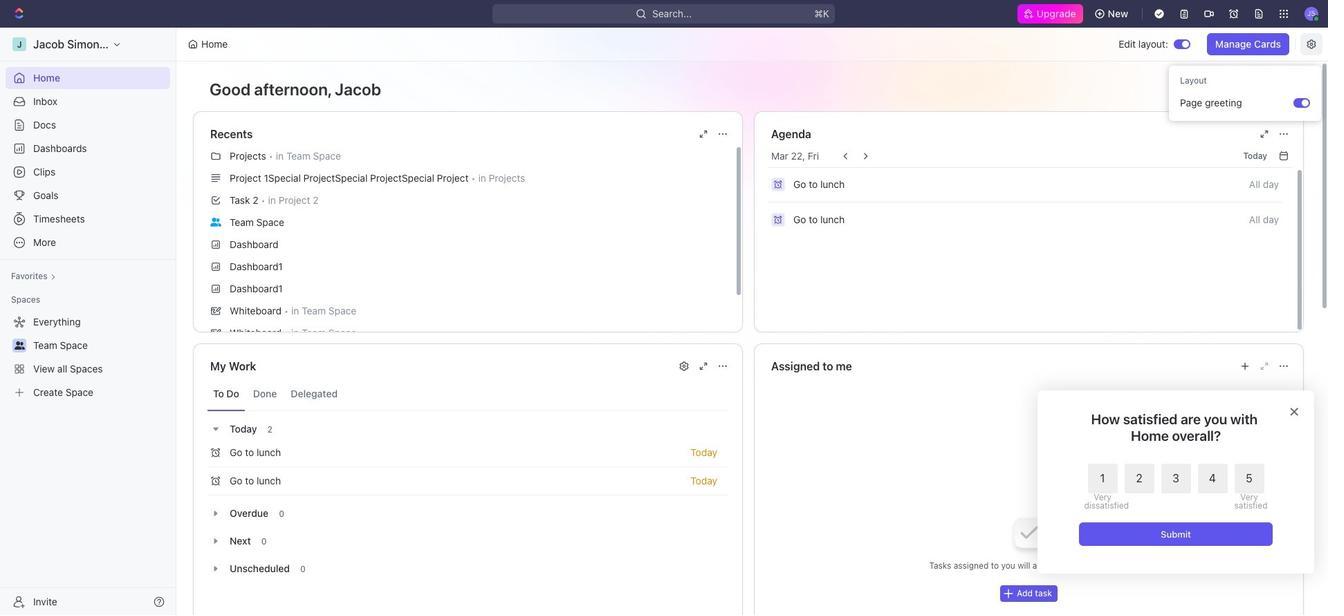 Task type: locate. For each thing, give the bounding box(es) containing it.
dialog
[[1038, 391, 1314, 574]]

tree
[[6, 311, 170, 404]]

tree inside sidebar navigation
[[6, 311, 170, 404]]

option group
[[1084, 464, 1264, 510]]



Task type: vqa. For each thing, say whether or not it's contained in the screenshot.
option group
yes



Task type: describe. For each thing, give the bounding box(es) containing it.
sidebar navigation
[[0, 28, 176, 616]]



